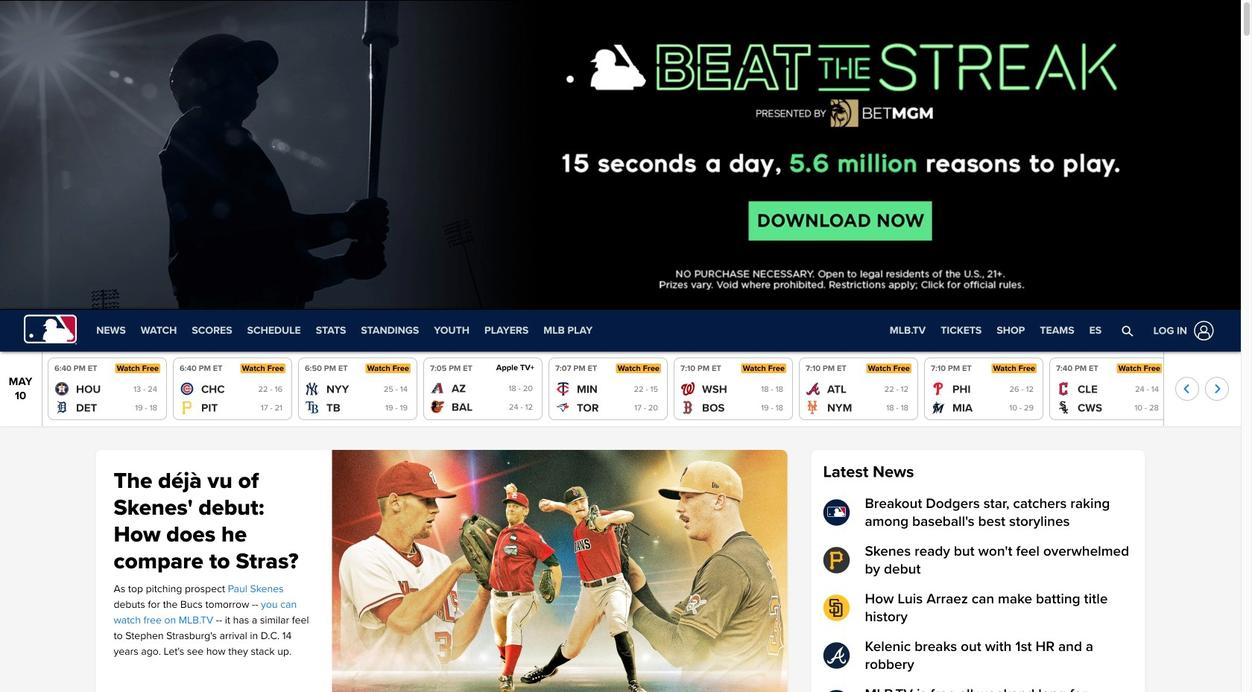 Task type: describe. For each thing, give the bounding box(es) containing it.
tigers image
[[55, 401, 69, 414]]

red sox image
[[681, 401, 695, 414]]

pirates image
[[823, 547, 850, 574]]

mlb image
[[823, 690, 850, 693]]

d backs image
[[431, 382, 444, 395]]

cubs image
[[180, 382, 194, 396]]

rays image
[[306, 401, 319, 414]]

mets image
[[807, 401, 820, 414]]

white sox image
[[1057, 401, 1071, 414]]

yankees image
[[306, 382, 319, 396]]

padres image
[[823, 595, 850, 622]]

mlb image
[[823, 500, 850, 526]]

orioles image
[[431, 400, 444, 414]]

marlins image
[[932, 401, 945, 414]]

blue jays image
[[556, 401, 570, 414]]

guardians image
[[1057, 382, 1071, 396]]

secondary navigation element
[[89, 310, 600, 352]]



Task type: vqa. For each thing, say whether or not it's contained in the screenshot.
Cubs Icon
yes



Task type: locate. For each thing, give the bounding box(es) containing it.
1 vertical spatial braves image
[[823, 643, 850, 670]]

1 horizontal spatial braves image
[[823, 643, 850, 670]]

tertiary navigation element
[[883, 310, 1110, 352]]

search image
[[1122, 325, 1134, 337]]

major league baseball image
[[24, 315, 77, 345]]

braves image
[[807, 382, 820, 396], [823, 643, 850, 670]]

astros image
[[55, 382, 69, 396]]

phillies image
[[932, 382, 945, 396]]

nationals image
[[681, 382, 695, 396]]

twins image
[[556, 382, 570, 396]]

braves image up mets icon
[[807, 382, 820, 396]]

pirates image
[[180, 401, 194, 414]]

braves image up mlb image on the right
[[823, 643, 850, 670]]

the déjà vu of skenes' debut: how does he compare to stras? image
[[332, 450, 788, 693]]

top navigation element
[[0, 310, 1241, 352]]

0 vertical spatial braves image
[[807, 382, 820, 396]]

0 horizontal spatial braves image
[[807, 382, 820, 396]]



